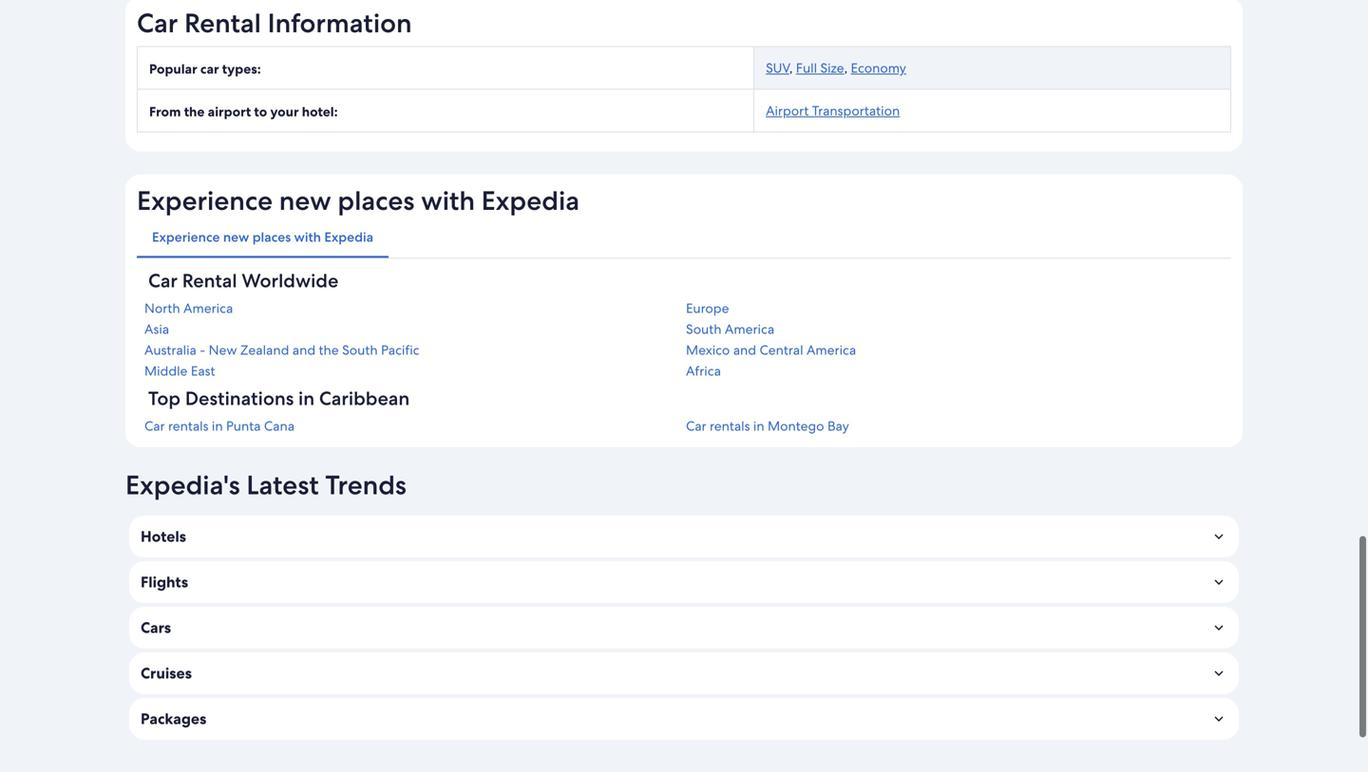 Task type: vqa. For each thing, say whether or not it's contained in the screenshot.
Flights
yes



Task type: locate. For each thing, give the bounding box(es) containing it.
asia link
[[144, 321, 682, 338]]

0 vertical spatial small image
[[1210, 528, 1227, 545]]

rentals for punta
[[168, 418, 209, 435]]

car
[[137, 6, 178, 41], [148, 269, 178, 293], [144, 418, 165, 435], [686, 418, 706, 435]]

suv , full size , economy
[[766, 60, 906, 77]]

transportation
[[812, 102, 900, 119]]

1 horizontal spatial rentals
[[710, 418, 750, 435]]

expedia's latest trends
[[125, 468, 407, 502]]

1 horizontal spatial america
[[725, 321, 774, 338]]

new up car rental worldwide
[[223, 229, 249, 246]]

1 vertical spatial small image
[[1210, 619, 1227, 636]]

1 horizontal spatial and
[[733, 342, 756, 359]]

and left central
[[733, 342, 756, 359]]

2 horizontal spatial america
[[807, 342, 856, 359]]

rentals down the africa
[[710, 418, 750, 435]]

car down the africa
[[686, 418, 706, 435]]

asia
[[144, 321, 169, 338]]

1 horizontal spatial south
[[686, 321, 722, 338]]

flights
[[141, 572, 188, 592]]

small image
[[1210, 574, 1227, 591], [1210, 619, 1227, 636]]

, left full
[[789, 60, 793, 77]]

0 horizontal spatial rentals
[[168, 418, 209, 435]]

new up worldwide
[[279, 184, 331, 218]]

1 small image from the top
[[1210, 574, 1227, 591]]

1 vertical spatial the
[[319, 342, 339, 359]]

full
[[796, 60, 817, 77]]

latest
[[246, 468, 319, 502]]

small image for flights
[[1210, 574, 1227, 591]]

the right from
[[184, 103, 205, 120]]

in left the caribbean
[[298, 386, 315, 411]]

0 vertical spatial america
[[183, 300, 233, 317]]

2 , from the left
[[844, 60, 848, 77]]

2 horizontal spatial in
[[753, 418, 764, 435]]

3 small image from the top
[[1210, 710, 1227, 728]]

1 vertical spatial new
[[223, 229, 249, 246]]

car down top
[[144, 418, 165, 435]]

car rentals in punta cana link
[[144, 418, 682, 435]]

africa link
[[686, 363, 1224, 380]]

0 horizontal spatial america
[[183, 300, 233, 317]]

1 small image from the top
[[1210, 528, 1227, 545]]

in left punta
[[212, 418, 223, 435]]

from
[[149, 103, 181, 120]]

2 and from the left
[[733, 342, 756, 359]]

the
[[184, 103, 205, 120], [319, 342, 339, 359]]

south down europe
[[686, 321, 722, 338]]

0 vertical spatial expedia
[[481, 184, 580, 218]]

rentals
[[168, 418, 209, 435], [710, 418, 750, 435]]

1 vertical spatial places
[[252, 229, 291, 246]]

pacific
[[381, 342, 419, 359]]

, left economy link
[[844, 60, 848, 77]]

europe link
[[686, 300, 1224, 317]]

rental for worldwide
[[182, 269, 237, 293]]

experience new places with expedia
[[137, 184, 580, 218], [152, 229, 373, 246]]

in for punta
[[212, 418, 223, 435]]

cruises button
[[129, 652, 1239, 694]]

montego
[[768, 418, 824, 435]]

and inside south america australia - new zealand and the south pacific
[[292, 342, 316, 359]]

experience up north america
[[152, 229, 220, 246]]

europe
[[686, 300, 729, 317]]

car for car rental information
[[137, 6, 178, 41]]

expedia
[[481, 184, 580, 218], [324, 229, 373, 246]]

experience
[[137, 184, 273, 218], [152, 229, 220, 246]]

2 small image from the top
[[1210, 619, 1227, 636]]

1 vertical spatial small image
[[1210, 665, 1227, 682]]

the inside south america australia - new zealand and the south pacific
[[319, 342, 339, 359]]

1 horizontal spatial the
[[319, 342, 339, 359]]

0 horizontal spatial the
[[184, 103, 205, 120]]

packages button
[[129, 698, 1239, 740]]

places
[[338, 184, 415, 218], [252, 229, 291, 246]]

south america australia - new zealand and the south pacific
[[144, 321, 774, 359]]

cars button
[[129, 607, 1239, 649]]

america right central
[[807, 342, 856, 359]]

airport
[[208, 103, 251, 120]]

small image inside flights dropdown button
[[1210, 574, 1227, 591]]

america inside 'mexico and central america middle east'
[[807, 342, 856, 359]]

1 vertical spatial experience new places with expedia
[[152, 229, 373, 246]]

0 horizontal spatial new
[[223, 229, 249, 246]]

1 horizontal spatial ,
[[844, 60, 848, 77]]

europe asia
[[144, 300, 729, 338]]

the up the caribbean
[[319, 342, 339, 359]]

and
[[292, 342, 316, 359], [733, 342, 756, 359]]

south left pacific
[[342, 342, 378, 359]]

rentals down top
[[168, 418, 209, 435]]

destinations
[[185, 386, 294, 411]]

1 vertical spatial america
[[725, 321, 774, 338]]

0 vertical spatial experience new places with expedia
[[137, 184, 580, 218]]

small image inside cars dropdown button
[[1210, 619, 1227, 636]]

small image for cruises
[[1210, 665, 1227, 682]]

1 horizontal spatial expedia
[[481, 184, 580, 218]]

experience up car rental worldwide
[[137, 184, 273, 218]]

rental
[[184, 6, 261, 41], [182, 269, 237, 293]]

0 horizontal spatial ,
[[789, 60, 793, 77]]

main content
[[0, 0, 1368, 740]]

0 vertical spatial places
[[338, 184, 415, 218]]

1 rentals from the left
[[168, 418, 209, 435]]

0 horizontal spatial and
[[292, 342, 316, 359]]

car up north
[[148, 269, 178, 293]]

in
[[298, 386, 315, 411], [212, 418, 223, 435], [753, 418, 764, 435]]

flights button
[[129, 561, 1239, 603]]

0 horizontal spatial south
[[342, 342, 378, 359]]

and right zealand
[[292, 342, 316, 359]]

punta
[[226, 418, 261, 435]]

2 rentals from the left
[[710, 418, 750, 435]]

0 horizontal spatial places
[[252, 229, 291, 246]]

mexico and central america middle east
[[144, 342, 856, 380]]

2 small image from the top
[[1210, 665, 1227, 682]]

africa
[[686, 363, 721, 380]]

america
[[183, 300, 233, 317], [725, 321, 774, 338], [807, 342, 856, 359]]

2 vertical spatial america
[[807, 342, 856, 359]]

0 horizontal spatial in
[[212, 418, 223, 435]]

small image inside cruises dropdown button
[[1210, 665, 1227, 682]]

small image
[[1210, 528, 1227, 545], [1210, 665, 1227, 682], [1210, 710, 1227, 728]]

0 horizontal spatial with
[[294, 229, 321, 246]]

tab panel
[[137, 269, 1231, 547]]

america for north america
[[183, 300, 233, 317]]

rental up the car
[[184, 6, 261, 41]]

rental up north america
[[182, 269, 237, 293]]

north america link
[[144, 300, 682, 317]]

small image inside packages 'dropdown button'
[[1210, 710, 1227, 728]]

in left montego
[[753, 418, 764, 435]]

0 vertical spatial new
[[279, 184, 331, 218]]

with
[[421, 184, 475, 218], [294, 229, 321, 246]]

bay
[[827, 418, 849, 435]]

car for car rental worldwide
[[148, 269, 178, 293]]

car up popular
[[137, 6, 178, 41]]

cruises
[[141, 663, 192, 683]]

1 vertical spatial with
[[294, 229, 321, 246]]

america inside south america australia - new zealand and the south pacific
[[725, 321, 774, 338]]

small image inside hotels dropdown button
[[1210, 528, 1227, 545]]

suv link
[[766, 60, 789, 77]]

1 vertical spatial experience
[[152, 229, 220, 246]]

car rentals in punta cana
[[144, 418, 295, 435]]

1 horizontal spatial in
[[298, 386, 315, 411]]

1 and from the left
[[292, 342, 316, 359]]

0 vertical spatial rental
[[184, 6, 261, 41]]

0 horizontal spatial expedia
[[324, 229, 373, 246]]

2 vertical spatial small image
[[1210, 710, 1227, 728]]

cars
[[141, 618, 171, 638]]

new
[[279, 184, 331, 218], [223, 229, 249, 246]]

0 vertical spatial small image
[[1210, 574, 1227, 591]]

1 vertical spatial rental
[[182, 269, 237, 293]]

experience new places with expedia link
[[137, 216, 389, 258]]

small image for packages
[[1210, 710, 1227, 728]]

,
[[789, 60, 793, 77], [844, 60, 848, 77]]

south
[[686, 321, 722, 338], [342, 342, 378, 359]]

america up central
[[725, 321, 774, 338]]

north america
[[144, 300, 233, 317]]

0 vertical spatial with
[[421, 184, 475, 218]]

popular
[[149, 61, 197, 78]]

america up -
[[183, 300, 233, 317]]

airport transportation
[[766, 102, 900, 119]]

mexico and central america link
[[686, 342, 1224, 359]]



Task type: describe. For each thing, give the bounding box(es) containing it.
small image for hotels
[[1210, 528, 1227, 545]]

car for car rentals in punta cana
[[144, 418, 165, 435]]

full size link
[[796, 60, 844, 77]]

australia - new zealand and the south pacific link
[[144, 342, 682, 359]]

zealand
[[240, 342, 289, 359]]

middle east link
[[144, 363, 682, 380]]

top destinations in caribbean
[[148, 386, 410, 411]]

airport transportation link
[[766, 102, 900, 119]]

to
[[254, 103, 267, 120]]

middle
[[144, 363, 188, 380]]

north
[[144, 300, 180, 317]]

economy
[[851, 60, 906, 77]]

car for car rentals in montego bay
[[686, 418, 706, 435]]

expedia's
[[125, 468, 240, 502]]

information
[[268, 6, 412, 41]]

car rental worldwide
[[148, 269, 339, 293]]

0 vertical spatial the
[[184, 103, 205, 120]]

new
[[209, 342, 237, 359]]

america for south america australia - new zealand and the south pacific
[[725, 321, 774, 338]]

hotels button
[[129, 516, 1239, 557]]

1 vertical spatial expedia
[[324, 229, 373, 246]]

1 horizontal spatial places
[[338, 184, 415, 218]]

rentals for montego
[[710, 418, 750, 435]]

1 vertical spatial south
[[342, 342, 378, 359]]

east
[[191, 363, 215, 380]]

size
[[820, 60, 844, 77]]

car rentals in montego bay
[[686, 418, 849, 435]]

hotels
[[141, 527, 186, 547]]

main content containing car rental information
[[0, 0, 1368, 740]]

in for caribbean
[[298, 386, 315, 411]]

economy link
[[851, 60, 906, 77]]

south america link
[[686, 321, 1224, 338]]

suv
[[766, 60, 789, 77]]

places inside experience new places with expedia link
[[252, 229, 291, 246]]

car
[[200, 61, 219, 78]]

1 horizontal spatial new
[[279, 184, 331, 218]]

0 vertical spatial experience
[[137, 184, 273, 218]]

rental for information
[[184, 6, 261, 41]]

car rentals in montego bay link
[[686, 418, 1224, 435]]

packages
[[141, 709, 206, 729]]

and inside 'mexico and central america middle east'
[[733, 342, 756, 359]]

car rental information
[[137, 6, 412, 41]]

trends
[[325, 468, 407, 502]]

-
[[200, 342, 205, 359]]

worldwide
[[242, 269, 339, 293]]

with inside experience new places with expedia link
[[294, 229, 321, 246]]

in for montego
[[753, 418, 764, 435]]

1 horizontal spatial with
[[421, 184, 475, 218]]

central
[[760, 342, 803, 359]]

1 , from the left
[[789, 60, 793, 77]]

tab panel containing car rental worldwide
[[137, 269, 1231, 547]]

0 vertical spatial south
[[686, 321, 722, 338]]

airport
[[766, 102, 809, 119]]

australia
[[144, 342, 197, 359]]

cana
[[264, 418, 295, 435]]

types:
[[222, 61, 261, 78]]

mexico
[[686, 342, 730, 359]]

from the airport to your hotel:
[[149, 103, 338, 120]]

popular car types:
[[149, 61, 261, 78]]

small image for cars
[[1210, 619, 1227, 636]]

hotel:
[[302, 103, 338, 120]]

your
[[270, 103, 299, 120]]

top
[[148, 386, 181, 411]]

caribbean
[[319, 386, 410, 411]]



